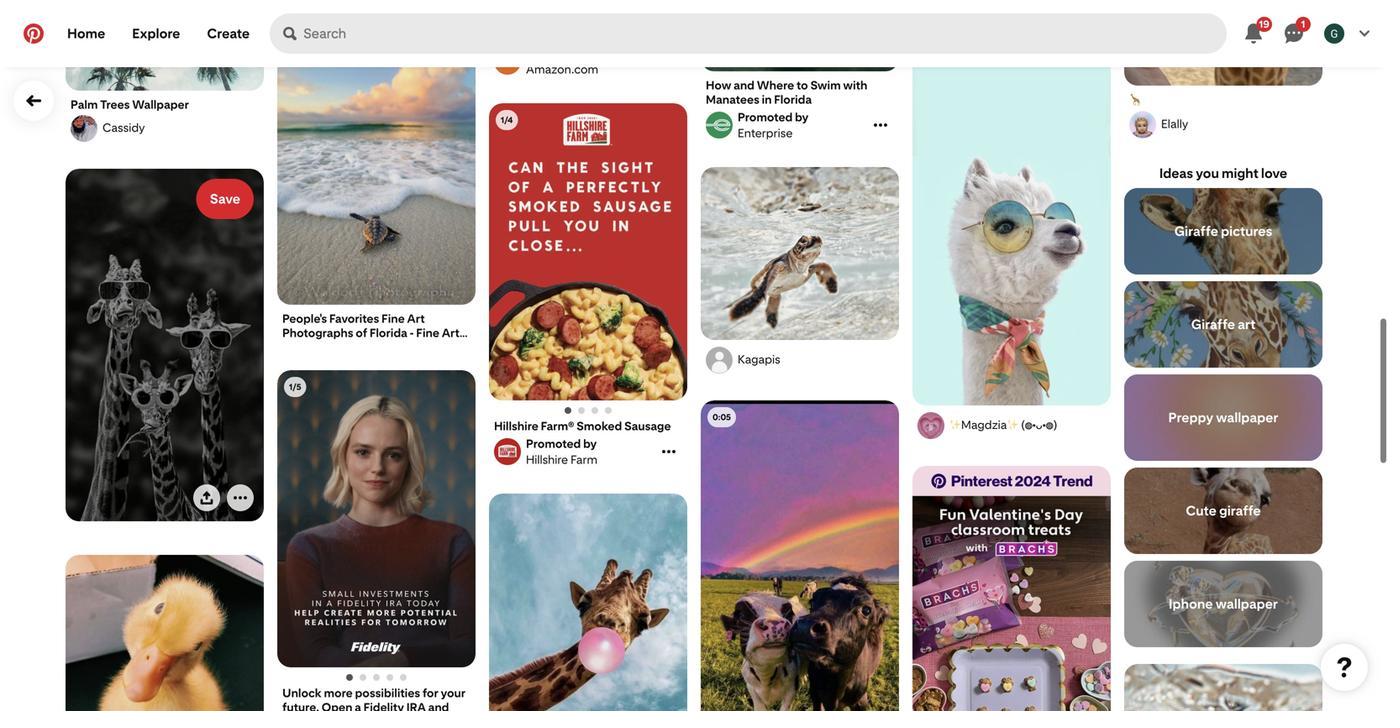 Task type: vqa. For each thing, say whether or not it's contained in the screenshot.
to
yes



Task type: locate. For each thing, give the bounding box(es) containing it.
unlock more possibilities for your future. open a fidelity ira and start investing with just $1. image up unlock more possibilities for your future. open a fidelity ira an on the left bottom
[[360, 675, 366, 682]]

majestic
[[548, 14, 595, 29]]

hillshire
[[494, 419, 539, 434], [526, 453, 568, 467]]

-
[[546, 29, 550, 43]]

game
[[494, 43, 527, 57]]

0 vertical spatial giraffe
[[918, 8, 954, 23]]

hillshire farm® smoked sausage image
[[565, 408, 571, 414], [578, 408, 585, 414], [592, 408, 598, 414], [605, 408, 612, 414]]

this contains an image of: ❤🧡💛💚💙💜🌈 image
[[701, 401, 899, 712]]

0 vertical spatial giraffe
[[1175, 224, 1218, 240]]

trees
[[100, 97, 130, 112]]

for
[[529, 43, 545, 57], [423, 687, 438, 701]]

farm
[[571, 453, 598, 467]]

4 hillshire farm® smoked sausage image from the left
[[605, 408, 612, 414]]

and right fun
[[575, 29, 596, 43]]

1 vertical spatial for
[[423, 687, 438, 701]]

2 unlock more possibilities for your future. open a fidelity ira and start investing with just $1. image from the left
[[360, 675, 366, 682]]

open
[[322, 701, 352, 712]]

preppy wallpaper link
[[1124, 375, 1323, 461]]

2 horizontal spatial unlock more possibilities for your future. open a fidelity ira and start investing with just $1. image
[[373, 675, 380, 682]]

1 vertical spatial giraffe
[[1219, 503, 1261, 519]]

giraffe for giraffe pictures
[[1175, 224, 1218, 240]]

explore link
[[119, 13, 194, 54]]

1 hillshire farm® smoked sausage image from the left
[[565, 408, 571, 414]]

how
[[706, 78, 731, 92]]

kagapis link
[[703, 347, 897, 374]]

hillshire farm® smoked sausage
[[494, 419, 671, 434]]

hillshire down farm®
[[526, 453, 568, 467]]

might
[[1222, 166, 1259, 182]]

farm®
[[541, 419, 574, 434]]

unlock more possibilities for your future. open a fidelity ira and start investing with just $1. image up more
[[346, 675, 353, 682]]

0 vertical spatial hillshire
[[494, 419, 539, 434]]

0 horizontal spatial giraffe
[[918, 8, 954, 23]]

1 unlock more possibilities for your future. open a fidelity ira and start investing with just $1. image from the left
[[387, 675, 393, 682]]

cute giraffe
[[1186, 503, 1261, 519]]

0 horizontal spatial unlock more possibilities for your future. open a fidelity ira and start investing with just $1. image
[[346, 675, 353, 682]]

for inside unlock more possibilities for your future. open a fidelity ira an
[[423, 687, 438, 701]]

ira
[[406, 701, 426, 712]]

create
[[207, 26, 250, 42]]

✨magdzia✨
[[950, 418, 1019, 432]]

giraffe
[[1175, 224, 1218, 240], [1191, 317, 1235, 333]]

giraffe left pictures
[[1175, 224, 1218, 240]]

✨magdzia✨ (⁠◍⁠•⁠ᴗ⁠•⁠◍⁠) link
[[915, 413, 1108, 440]]

🦒 link
[[1129, 92, 1318, 108]]

wallpaper right preppy
[[1216, 410, 1279, 426]]

19 button
[[1234, 13, 1274, 54]]

0 vertical spatial wallpaper
[[1216, 410, 1279, 426]]

Search text field
[[303, 13, 1227, 54]]

manatees
[[706, 92, 760, 107]]

🦒
[[1129, 93, 1141, 107]]

hillshire for hillshire farm
[[526, 453, 568, 467]]

0 horizontal spatial for
[[423, 687, 438, 701]]

future.
[[282, 701, 319, 712]]

this contains an image of: image
[[913, 53, 1111, 406], [701, 167, 899, 341], [66, 169, 264, 522], [489, 494, 687, 712]]

bake the sweetest treats with brach's. image
[[913, 466, 1111, 712]]

and
[[494, 29, 515, 43], [575, 29, 596, 43], [582, 43, 603, 57], [734, 78, 755, 92]]

1 unlock more possibilities for your future. open a fidelity ira and start investing with just $1. image from the left
[[346, 675, 353, 682]]

giraffe pictures
[[1175, 224, 1273, 240]]

1 horizontal spatial for
[[529, 43, 545, 57]]

ideas
[[1160, 166, 1193, 182]]

wolf
[[517, 29, 544, 43]]

jigsaw
[[591, 0, 629, 14]]

giraffe
[[918, 8, 954, 23], [1219, 503, 1261, 519]]

1000 piece adult jigsaw puzzle featuring majestic white horse and wolf - fun and educational game for teens and adults
[[494, 0, 667, 57]]

giraffe for giraffe art
[[1191, 317, 1235, 333]]

0 horizontal spatial unlock more possibilities for your future. open a fidelity ira and start investing with just $1. image
[[387, 675, 393, 682]]

1 horizontal spatial giraffe
[[1219, 503, 1261, 519]]

horse
[[633, 14, 666, 29]]

1 button
[[1274, 13, 1314, 54]]

hillshire left farm®
[[494, 419, 539, 434]]

home link
[[54, 13, 119, 54]]

fidelity
[[364, 701, 404, 712]]

unlock
[[282, 687, 322, 701]]

more
[[324, 687, 353, 701]]

2 hillshire farm® smoked sausage image from the left
[[578, 408, 585, 414]]

amazon.com
[[526, 62, 598, 76]]

wallpaper right iphone
[[1216, 597, 1278, 613]]

and right how
[[734, 78, 755, 92]]

3 unlock more possibilities for your future. open a fidelity ira and start investing with just $1. image from the left
[[373, 675, 380, 682]]

this contains an image of: ✰p i n t e r e s t-@alexisann357✰ image
[[66, 555, 264, 712]]

giraffe left art
[[1191, 317, 1235, 333]]

1 vertical spatial giraffe
[[1191, 317, 1235, 333]]

fun
[[553, 29, 573, 43]]

wallpaper
[[1216, 410, 1279, 426], [1216, 597, 1278, 613]]

unlock more possibilities for your future. open a fidelity ira and start investing with just $1. image up possibilities
[[373, 675, 380, 682]]

1 horizontal spatial unlock more possibilities for your future. open a fidelity ira and start investing with just $1. image
[[360, 675, 366, 682]]

giraffe pictures link
[[1124, 188, 1323, 275]]

for left -
[[529, 43, 545, 57]]

0 vertical spatial for
[[529, 43, 545, 57]]

create link
[[194, 13, 263, 54]]

palm trees wallpaper
[[71, 97, 189, 112]]

love
[[1261, 166, 1288, 182]]

possibilities
[[355, 687, 420, 701]]

unlock more possibilities for your future. open a fidelity ira and start investing with just $1. image
[[387, 675, 393, 682], [400, 675, 407, 682]]

1 horizontal spatial unlock more possibilities for your future. open a fidelity ira and start investing with just $1. image
[[400, 675, 407, 682]]

and inside how and where to swim with manatees in florida
[[734, 78, 755, 92]]

1 vertical spatial hillshire
[[526, 453, 568, 467]]

featuring
[[494, 14, 546, 29]]

unlock more possibilities for your future. open a fidelity ira and start investing with just $1. image
[[346, 675, 353, 682], [360, 675, 366, 682], [373, 675, 380, 682]]

in
[[762, 92, 772, 107]]

this contains an image of: palm trees wallpaper image
[[66, 0, 264, 91]]

1 vertical spatial wallpaper
[[1216, 597, 1278, 613]]

for left your at the left of the page
[[423, 687, 438, 701]]

can the flavor of a slow cooked smoked sausage be so gloriously delicious? if it's from hillshire farm®, oh, hill yeah.™ image
[[489, 103, 687, 401]]

greg robinson image
[[1324, 24, 1345, 44]]



Task type: describe. For each thing, give the bounding box(es) containing it.
swim
[[811, 78, 841, 92]]

enterprise
[[738, 126, 793, 140]]

cute
[[1186, 503, 1217, 519]]

preppy
[[1169, 410, 1214, 426]]

2 unlock more possibilities for your future. open a fidelity ira and start investing with just $1. image from the left
[[400, 675, 407, 682]]

hillshire farm® smoked sausage link
[[494, 419, 682, 434]]

smoked
[[577, 419, 622, 434]]

for inside 1000 piece adult jigsaw puzzle featuring majestic white horse and wolf - fun and educational game for teens and adults
[[529, 43, 545, 57]]

wallpaper
[[132, 97, 189, 112]]

white
[[597, 14, 631, 29]]

unlock more possibilities for your future. open a fidelity ira an link
[[282, 687, 471, 712]]

elally link
[[1127, 111, 1320, 138]]

puzzle
[[631, 0, 667, 14]]

florida
[[774, 92, 812, 107]]

cassidy
[[103, 121, 145, 135]]

a
[[355, 701, 361, 712]]

cassidy link
[[68, 115, 261, 142]]

enterprise link
[[703, 110, 870, 140]]

and right teens
[[582, 43, 603, 57]]

wallpaper for iphone wallpaper
[[1216, 597, 1278, 613]]

and left wolf
[[494, 29, 515, 43]]

this contains an image of: 🦒 image
[[1124, 0, 1323, 86]]

1000 piece adult jigsaw puzzle featuring majestic white horse and wolf - fun and educational game for teens and adults link
[[494, 0, 682, 57]]

hillshire farm
[[526, 453, 598, 467]]

sausage
[[624, 419, 671, 434]]

save
[[210, 191, 240, 207]]

19
[[1259, 18, 1270, 30]]

hillshire farm link
[[492, 437, 658, 467]]

unlock more possibilities for your future. open a fidelity ira an
[[282, 687, 466, 712]]

iphone wallpaper
[[1169, 597, 1278, 613]]

iphone wallpaper link
[[1124, 561, 1323, 648]]

this contains an image of: people's favorites fine art photographs of florida - fine art prints on canvas, paper, metal, & more image
[[277, 8, 476, 305]]

teens
[[548, 43, 580, 57]]

ideas you might love
[[1160, 166, 1288, 182]]

giraffe art
[[1191, 317, 1256, 333]]

with
[[843, 78, 868, 92]]

this contains an image of: mesmerizing turtle dance look: unleash your inner rhythm with this stunning dance routine! image
[[1124, 665, 1323, 712]]

home
[[67, 26, 105, 42]]

kagapis
[[738, 353, 780, 367]]

wallpaper for preppy wallpaper
[[1216, 410, 1279, 426]]

adults
[[605, 43, 641, 57]]

hillshire for hillshire farm® smoked sausage
[[494, 419, 539, 434]]

3 hillshire farm® smoked sausage image from the left
[[592, 408, 598, 414]]

giraffe link
[[918, 8, 1106, 23]]

save button
[[196, 179, 254, 219]]

your
[[441, 687, 466, 701]]

unlock more possibilities for your future with a fidelity retail ira. every small investment today helps create a new potential reality for tomorrow. open an ira and start investing with as little as $1. there are no fees or minimums to open an account. and if you have questions, our 24/7 support service is always ready to help. image
[[277, 371, 476, 668]]

you
[[1196, 166, 1219, 182]]

preppy wallpaper
[[1169, 410, 1279, 426]]

adult
[[558, 0, 588, 14]]

where
[[757, 78, 794, 92]]

pictures
[[1221, 224, 1273, 240]]

how and where to swim with manatees in florida
[[706, 78, 868, 107]]

✨magdzia✨ (⁠◍⁠•⁠ᴗ⁠•⁠◍⁠)
[[950, 418, 1057, 432]]

palm
[[71, 97, 98, 112]]

search icon image
[[283, 27, 297, 40]]

palm trees wallpaper link
[[71, 97, 259, 112]]

(⁠◍⁠•⁠ᴗ⁠•⁠◍⁠)
[[1021, 418, 1057, 432]]

elally
[[1161, 117, 1188, 131]]

giraffe art link
[[1124, 282, 1323, 368]]

iphone
[[1169, 597, 1213, 613]]

1000
[[494, 0, 523, 14]]

piece
[[525, 0, 556, 14]]

embark on an unforgettable adventure and get up close with gentle giants — the lovable manatees of florida! just an hour's drive north of tampa, you can float in the crystal river and experience a once-in-a-lifetime encounter with a manatee. save this pin for your bucket list of destinations to escape the cold. image
[[701, 0, 899, 71]]

1
[[1301, 18, 1306, 30]]

how and where to swim with manatees in florida link
[[706, 78, 894, 107]]

educational
[[598, 29, 663, 43]]

amazon.com link
[[492, 46, 658, 76]]

cute giraffe link
[[1124, 468, 1323, 555]]

to
[[797, 78, 808, 92]]

art
[[1238, 317, 1256, 333]]

explore
[[132, 26, 180, 42]]



